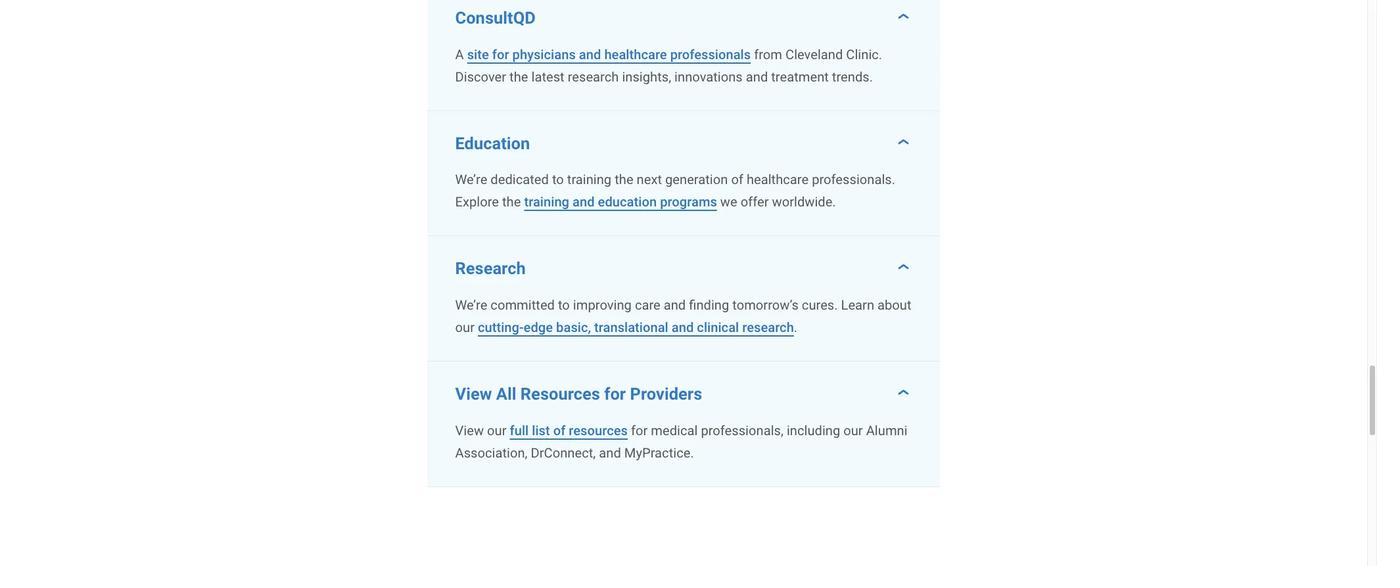 Task type: vqa. For each thing, say whether or not it's contained in the screenshot.
1st We're from the top
yes



Task type: locate. For each thing, give the bounding box(es) containing it.
0 vertical spatial of
[[731, 172, 744, 188]]

healthcare up offer
[[747, 172, 809, 188]]

1 vertical spatial research
[[742, 320, 794, 336]]

research down the a site for physicians and healthcare professionals
[[568, 69, 619, 85]]

we're for we're committed to improving care and finding tomorrow's cures. learn about our
[[455, 297, 487, 313]]

view our full list of resources
[[455, 423, 628, 439]]

0 vertical spatial the
[[510, 69, 528, 85]]

including
[[787, 423, 840, 439]]

we're committed to improving care and finding tomorrow's cures. learn about our
[[455, 297, 912, 336]]

the up the education
[[615, 172, 634, 188]]

1 vertical spatial we're
[[455, 297, 487, 313]]

our left cutting-
[[455, 320, 475, 336]]

discover
[[455, 69, 506, 85]]

of
[[731, 172, 744, 188], [553, 423, 566, 439]]

we're inside we're dedicated to training the next generation of healthcare professionals. explore the
[[455, 172, 487, 188]]

for medical professionals, including our alumni association, drconnect, and mypractice.
[[455, 423, 908, 461]]

consultqd tab
[[427, 0, 940, 33]]

our left full
[[487, 423, 507, 439]]

we're
[[455, 172, 487, 188], [455, 297, 487, 313]]

our left the alumni
[[844, 423, 863, 439]]

1 horizontal spatial research
[[742, 320, 794, 336]]

and down finding
[[672, 320, 694, 336]]

cleveland
[[786, 46, 843, 62]]

2 horizontal spatial for
[[631, 423, 648, 439]]

for up mypractice.
[[631, 423, 648, 439]]

cures.
[[802, 297, 838, 313]]

we're for we're dedicated to training the next generation of healthcare professionals. explore the
[[455, 172, 487, 188]]

for up resources
[[604, 384, 626, 404]]

professionals,
[[701, 423, 784, 439]]

we're inside we're committed to improving care and finding tomorrow's cures. learn about our
[[455, 297, 487, 313]]

view all resources for providers tab
[[427, 362, 940, 409]]

to
[[552, 172, 564, 188], [558, 297, 570, 313]]

1 horizontal spatial healthcare
[[747, 172, 809, 188]]

view up association,
[[455, 423, 484, 439]]

the left latest
[[510, 69, 528, 85]]

0 vertical spatial we're
[[455, 172, 487, 188]]

for inside for medical professionals, including our alumni association, drconnect, and mypractice.
[[631, 423, 648, 439]]

0 vertical spatial training
[[567, 172, 612, 188]]

the
[[510, 69, 528, 85], [615, 172, 634, 188], [502, 194, 521, 210]]

cutting-
[[478, 320, 524, 336]]

tab list
[[427, 0, 940, 487]]

to up basic,
[[558, 297, 570, 313]]

2 vertical spatial for
[[631, 423, 648, 439]]

education
[[455, 133, 530, 153]]

view left 'all'
[[455, 384, 492, 404]]

and down resources
[[599, 445, 621, 461]]

0 vertical spatial to
[[552, 172, 564, 188]]

1 horizontal spatial our
[[487, 423, 507, 439]]

training
[[567, 172, 612, 188], [524, 194, 569, 210]]

worldwide.
[[772, 194, 836, 210]]

to right dedicated
[[552, 172, 564, 188]]

tab list containing consultqd
[[427, 0, 940, 487]]

0 horizontal spatial healthcare
[[604, 46, 667, 62]]

research for .
[[742, 320, 794, 336]]

the inside from cleveland clinic. discover the latest research insights, innovations and treatment trends.
[[510, 69, 528, 85]]

and down from
[[746, 69, 768, 85]]

research inside from cleveland clinic. discover the latest research insights, innovations and treatment trends.
[[568, 69, 619, 85]]

training and education programs link
[[524, 194, 717, 210]]

0 horizontal spatial research
[[568, 69, 619, 85]]

2 horizontal spatial our
[[844, 423, 863, 439]]

and right physicians
[[579, 46, 601, 62]]

training and education programs we offer worldwide.
[[524, 194, 836, 210]]

1 horizontal spatial for
[[604, 384, 626, 404]]

view all resources for providers
[[455, 384, 702, 404]]

we're up cutting-
[[455, 297, 487, 313]]

1 horizontal spatial of
[[731, 172, 744, 188]]

site
[[467, 46, 489, 62]]

0 horizontal spatial our
[[455, 320, 475, 336]]

0 vertical spatial for
[[492, 46, 509, 62]]

treatment
[[771, 69, 829, 85]]

1 vertical spatial healthcare
[[747, 172, 809, 188]]

to for improving
[[558, 297, 570, 313]]

for right site
[[492, 46, 509, 62]]

of inside we're dedicated to training the next generation of healthcare professionals. explore the
[[731, 172, 744, 188]]

view
[[455, 384, 492, 404], [455, 423, 484, 439]]

and inside for medical professionals, including our alumni association, drconnect, and mypractice.
[[599, 445, 621, 461]]

we're up the explore
[[455, 172, 487, 188]]

to inside we're dedicated to training the next generation of healthcare professionals. explore the
[[552, 172, 564, 188]]

physicians
[[513, 46, 576, 62]]

mypractice.
[[624, 445, 694, 461]]

2 view from the top
[[455, 423, 484, 439]]

our inside we're committed to improving care and finding tomorrow's cures. learn about our
[[455, 320, 475, 336]]

to inside we're committed to improving care and finding tomorrow's cures. learn about our
[[558, 297, 570, 313]]

about
[[878, 297, 912, 313]]

our inside for medical professionals, including our alumni association, drconnect, and mypractice.
[[844, 423, 863, 439]]

trends.
[[832, 69, 873, 85]]

our
[[455, 320, 475, 336], [487, 423, 507, 439], [844, 423, 863, 439]]

.
[[794, 320, 798, 336]]

research down 'tomorrow's'
[[742, 320, 794, 336]]

the down dedicated
[[502, 194, 521, 210]]

site for physicians and healthcare professionals link
[[467, 46, 751, 62]]

0 vertical spatial view
[[455, 384, 492, 404]]

for
[[492, 46, 509, 62], [604, 384, 626, 404], [631, 423, 648, 439]]

0 vertical spatial research
[[568, 69, 619, 85]]

education tab
[[427, 111, 940, 158]]

of right list
[[553, 423, 566, 439]]

of up the we
[[731, 172, 744, 188]]

training down dedicated
[[524, 194, 569, 210]]

professionals.
[[812, 172, 895, 188]]

healthcare up insights,
[[604, 46, 667, 62]]

2 we're from the top
[[455, 297, 487, 313]]

and
[[579, 46, 601, 62], [746, 69, 768, 85], [573, 194, 595, 210], [664, 297, 686, 313], [672, 320, 694, 336], [599, 445, 621, 461]]

and right care on the left bottom of the page
[[664, 297, 686, 313]]

healthcare
[[604, 46, 667, 62], [747, 172, 809, 188]]

0 horizontal spatial of
[[553, 423, 566, 439]]

1 vertical spatial the
[[615, 172, 634, 188]]

training up training and education programs link on the top of the page
[[567, 172, 612, 188]]

1 we're from the top
[[455, 172, 487, 188]]

1 view from the top
[[455, 384, 492, 404]]

view for view our full list of resources
[[455, 423, 484, 439]]

edge
[[524, 320, 553, 336]]

1 vertical spatial view
[[455, 423, 484, 439]]

1 vertical spatial to
[[558, 297, 570, 313]]

training inside we're dedicated to training the next generation of healthcare professionals. explore the
[[567, 172, 612, 188]]

1 vertical spatial for
[[604, 384, 626, 404]]

education
[[598, 194, 657, 210]]

view inside 'tab'
[[455, 384, 492, 404]]

all
[[496, 384, 516, 404]]

research
[[568, 69, 619, 85], [742, 320, 794, 336]]

committed
[[491, 297, 555, 313]]



Task type: describe. For each thing, give the bounding box(es) containing it.
1 vertical spatial training
[[524, 194, 569, 210]]

finding
[[689, 297, 729, 313]]

latest
[[532, 69, 565, 85]]

for inside 'tab'
[[604, 384, 626, 404]]

clinic.
[[846, 46, 882, 62]]

tomorrow's
[[733, 297, 799, 313]]

translational
[[594, 320, 669, 336]]

from
[[754, 46, 782, 62]]

cutting-edge basic, translational and clinical research link
[[478, 320, 794, 336]]

resources
[[521, 384, 600, 404]]

alumni
[[866, 423, 908, 439]]

research tab
[[427, 236, 940, 284]]

we
[[720, 194, 737, 210]]

basic,
[[556, 320, 591, 336]]

innovations
[[675, 69, 743, 85]]

resources
[[569, 423, 628, 439]]

professionals
[[670, 46, 751, 62]]

learn
[[841, 297, 874, 313]]

full
[[510, 423, 529, 439]]

view for view all resources for providers
[[455, 384, 492, 404]]

the for discover
[[510, 69, 528, 85]]

0 vertical spatial healthcare
[[604, 46, 667, 62]]

improving
[[573, 297, 632, 313]]

we're dedicated to training the next generation of healthcare professionals. explore the
[[455, 172, 895, 210]]

and left the education
[[573, 194, 595, 210]]

list
[[532, 423, 550, 439]]

a
[[455, 46, 464, 62]]

programs
[[660, 194, 717, 210]]

generation
[[665, 172, 728, 188]]

dedicated
[[491, 172, 549, 188]]

0 horizontal spatial for
[[492, 46, 509, 62]]

research
[[455, 259, 526, 278]]

1 vertical spatial of
[[553, 423, 566, 439]]

healthcare inside we're dedicated to training the next generation of healthcare professionals. explore the
[[747, 172, 809, 188]]

insights,
[[622, 69, 671, 85]]

association,
[[455, 445, 528, 461]]

next
[[637, 172, 662, 188]]

full list of resources link
[[510, 423, 628, 439]]

clinical
[[697, 320, 739, 336]]

care
[[635, 297, 661, 313]]

explore
[[455, 194, 499, 210]]

a site for physicians and healthcare professionals
[[455, 46, 751, 62]]

consultqd
[[455, 8, 536, 27]]

medical
[[651, 423, 698, 439]]

drconnect,
[[531, 445, 596, 461]]

2 vertical spatial the
[[502, 194, 521, 210]]

and inside we're committed to improving care and finding tomorrow's cures. learn about our
[[664, 297, 686, 313]]

offer
[[741, 194, 769, 210]]

and inside from cleveland clinic. discover the latest research insights, innovations and treatment trends.
[[746, 69, 768, 85]]

research for insights,
[[568, 69, 619, 85]]

cutting-edge basic, translational and clinical research .
[[478, 320, 798, 336]]

the for training
[[615, 172, 634, 188]]

to for training
[[552, 172, 564, 188]]

from cleveland clinic. discover the latest research insights, innovations and treatment trends.
[[455, 46, 882, 85]]

providers
[[630, 384, 702, 404]]



